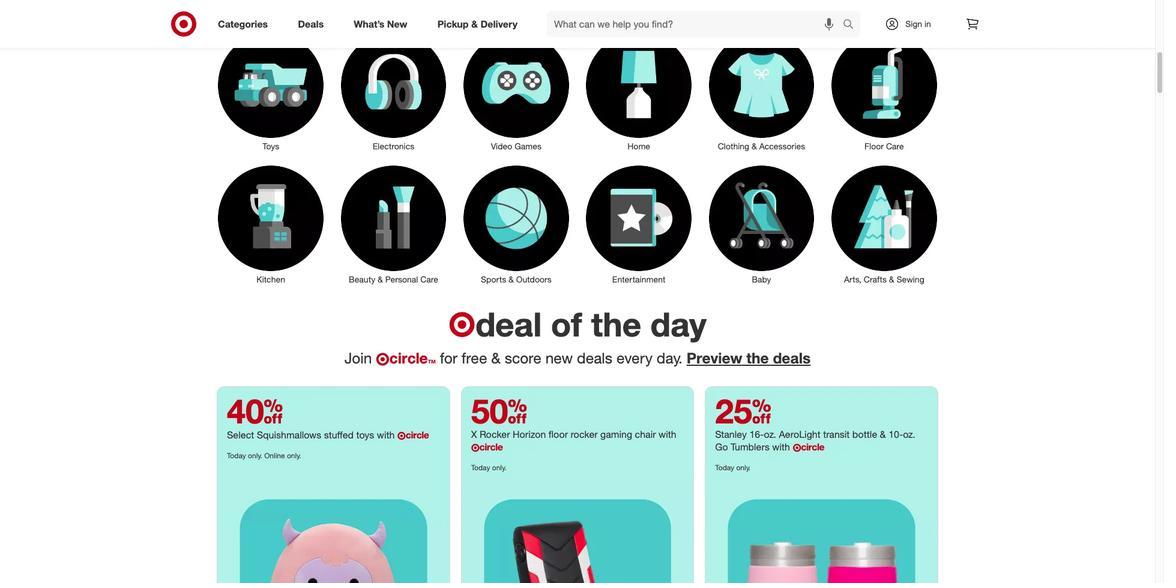 Task type: locate. For each thing, give the bounding box(es) containing it.
50 x rocker horizon floor rocker gaming chair with circle
[[471, 391, 677, 453]]

home
[[628, 141, 651, 151]]

with down aerolight
[[773, 441, 790, 453]]

& right free
[[492, 349, 501, 367]]

care right personal
[[421, 275, 438, 285]]

&
[[472, 18, 478, 30], [752, 141, 757, 151], [378, 275, 383, 285], [509, 275, 514, 285], [889, 275, 895, 285], [492, 349, 501, 367], [880, 429, 886, 441]]

baby
[[752, 275, 772, 285]]

select
[[227, 429, 254, 441]]

40
[[227, 391, 283, 432]]

& left 10-
[[880, 429, 886, 441]]

0 horizontal spatial today
[[227, 452, 246, 461]]

floor care link
[[823, 30, 946, 153]]

0 horizontal spatial care
[[421, 275, 438, 285]]

1 horizontal spatial with
[[659, 429, 677, 441]]

1 horizontal spatial today only.
[[716, 464, 751, 473]]

2 horizontal spatial today
[[716, 464, 735, 473]]

go
[[716, 441, 728, 453]]

today
[[227, 452, 246, 461], [471, 464, 490, 473], [716, 464, 735, 473]]

0 vertical spatial the
[[592, 305, 642, 345]]

with right chair
[[659, 429, 677, 441]]

personal
[[385, 275, 418, 285]]

target deal of the day image
[[462, 478, 694, 584], [706, 478, 938, 584], [217, 478, 450, 584]]

the right preview
[[747, 349, 769, 367]]

1 vertical spatial the
[[747, 349, 769, 367]]

today for 40
[[227, 452, 246, 461]]

categories link
[[208, 11, 283, 37]]

with right toys
[[377, 429, 395, 441]]

1 horizontal spatial oz.
[[903, 429, 916, 441]]

oz. up tumblers
[[764, 429, 777, 441]]

what's
[[354, 18, 385, 30]]

only. left online
[[248, 452, 262, 461]]

circle inside ¬ deal of the day join ◎ circle tm for free & score new deals every day. preview the deals
[[390, 349, 428, 367]]

3 target deal of the day image from the left
[[217, 478, 450, 584]]

today only. down rocker
[[471, 464, 507, 473]]

preview
[[687, 349, 743, 367]]

outdoors
[[516, 275, 552, 285]]

1 horizontal spatial target deal of the day image
[[462, 478, 694, 584]]

& inside beauty & personal care link
[[378, 275, 383, 285]]

2 horizontal spatial target deal of the day image
[[706, 478, 938, 584]]

& right the sports
[[509, 275, 514, 285]]

0 horizontal spatial today only.
[[471, 464, 507, 473]]

only. right online
[[287, 452, 301, 461]]

today down select
[[227, 452, 246, 461]]

1 horizontal spatial the
[[747, 349, 769, 367]]

& right crafts
[[889, 275, 895, 285]]

free
[[462, 349, 487, 367]]

the
[[592, 305, 642, 345], [747, 349, 769, 367]]

only.
[[248, 452, 262, 461], [287, 452, 301, 461], [492, 464, 507, 473], [737, 464, 751, 473]]

0 horizontal spatial the
[[592, 305, 642, 345]]

0 horizontal spatial deals
[[577, 349, 613, 367]]

circle left for
[[390, 349, 428, 367]]

electronics link
[[332, 30, 455, 153]]

today down x at left
[[471, 464, 490, 473]]

deal
[[476, 305, 542, 345]]

0 vertical spatial care
[[886, 141, 904, 151]]

entertainment link
[[578, 163, 701, 286]]

squishmallows
[[257, 429, 321, 441]]

10-
[[889, 429, 903, 441]]

arts, crafts & sewing
[[844, 275, 925, 285]]

¬
[[449, 305, 476, 345]]

circle down rocker
[[480, 441, 503, 453]]

target deal of the day image for 40
[[217, 478, 450, 584]]

1 horizontal spatial deals
[[773, 349, 811, 367]]

& inside stanley 16-oz. aerolight transit bottle & 10-oz. go tumblers with
[[880, 429, 886, 441]]

day
[[651, 305, 707, 345]]

the up every
[[592, 305, 642, 345]]

1 horizontal spatial today
[[471, 464, 490, 473]]

0 horizontal spatial oz.
[[764, 429, 777, 441]]

& inside arts, crafts & sewing link
[[889, 275, 895, 285]]

stuffed
[[324, 429, 354, 441]]

0 horizontal spatial target deal of the day image
[[217, 478, 450, 584]]

& inside ¬ deal of the day join ◎ circle tm for free & score new deals every day. preview the deals
[[492, 349, 501, 367]]

what's new link
[[344, 11, 423, 37]]

arts,
[[844, 275, 862, 285]]

join
[[345, 349, 372, 367]]

only. down rocker
[[492, 464, 507, 473]]

floor
[[549, 429, 568, 441]]

target deal of the day image for 50
[[462, 478, 694, 584]]

oz.
[[764, 429, 777, 441], [903, 429, 916, 441]]

select squishmallows stuffed toys with
[[227, 429, 398, 441]]

2 today only. from the left
[[716, 464, 751, 473]]

today only. down go on the bottom right of page
[[716, 464, 751, 473]]

with
[[659, 429, 677, 441], [377, 429, 395, 441], [773, 441, 790, 453]]

floor
[[865, 141, 884, 151]]

horizon
[[513, 429, 546, 441]]

& right beauty
[[378, 275, 383, 285]]

25
[[716, 391, 772, 432]]

categories
[[218, 18, 268, 30]]

deals
[[298, 18, 324, 30]]

today down go on the bottom right of page
[[716, 464, 735, 473]]

care right floor in the right of the page
[[886, 141, 904, 151]]

score
[[505, 349, 542, 367]]

video games
[[491, 141, 542, 151]]

sewing
[[897, 275, 925, 285]]

pickup
[[438, 18, 469, 30]]

& right clothing
[[752, 141, 757, 151]]

deals
[[577, 349, 613, 367], [773, 349, 811, 367]]

only. down tumblers
[[737, 464, 751, 473]]

1 target deal of the day image from the left
[[462, 478, 694, 584]]

2 target deal of the day image from the left
[[706, 478, 938, 584]]

50
[[471, 391, 527, 432]]

crafts
[[864, 275, 887, 285]]

for
[[440, 349, 458, 367]]

0 horizontal spatial with
[[377, 429, 395, 441]]

aerolight
[[779, 429, 821, 441]]

tumblers
[[731, 441, 770, 453]]

bottle
[[853, 429, 878, 441]]

floor care
[[865, 141, 904, 151]]

in
[[925, 19, 932, 29]]

circle
[[390, 349, 428, 367], [406, 429, 429, 441], [480, 441, 503, 453], [801, 441, 825, 453]]

& inside pickup & delivery link
[[472, 18, 478, 30]]

search
[[838, 19, 867, 31]]

2 horizontal spatial with
[[773, 441, 790, 453]]

every
[[617, 349, 653, 367]]

beauty & personal care
[[349, 275, 438, 285]]

today only.
[[471, 464, 507, 473], [716, 464, 751, 473]]

clothing & accessories link
[[701, 30, 823, 153]]

1 today only. from the left
[[471, 464, 507, 473]]

& right pickup
[[472, 18, 478, 30]]

oz. right bottle
[[903, 429, 916, 441]]

electronics
[[373, 141, 415, 151]]

clothing & accessories
[[718, 141, 806, 151]]



Task type: describe. For each thing, give the bounding box(es) containing it.
sign
[[906, 19, 923, 29]]

rocker
[[480, 429, 510, 441]]

today only. for 50
[[471, 464, 507, 473]]

circle inside 50 x rocker horizon floor rocker gaming chair with circle
[[480, 441, 503, 453]]

kitchen
[[257, 275, 285, 285]]

day.
[[657, 349, 683, 367]]

kitchen link
[[210, 163, 332, 286]]

today for 25
[[716, 464, 735, 473]]

16-
[[750, 429, 764, 441]]

video games link
[[455, 30, 578, 153]]

What can we help you find? suggestions appear below search field
[[547, 11, 846, 37]]

sports & outdoors link
[[455, 163, 578, 286]]

1 oz. from the left
[[764, 429, 777, 441]]

tm
[[428, 359, 436, 365]]

chair
[[635, 429, 656, 441]]

today only. online only.
[[227, 452, 301, 461]]

& inside clothing & accessories link
[[752, 141, 757, 151]]

what's new
[[354, 18, 408, 30]]

pickup & delivery link
[[427, 11, 533, 37]]

clothing
[[718, 141, 750, 151]]

baby link
[[701, 163, 823, 286]]

of
[[551, 305, 582, 345]]

delivery
[[481, 18, 518, 30]]

beauty
[[349, 275, 376, 285]]

home link
[[578, 30, 701, 153]]

toys
[[263, 141, 279, 151]]

gaming
[[601, 429, 633, 441]]

sign in
[[906, 19, 932, 29]]

target deal of the day image for 25
[[706, 478, 938, 584]]

only. for 50
[[492, 464, 507, 473]]

x
[[471, 429, 477, 441]]

stanley
[[716, 429, 747, 441]]

video
[[491, 141, 513, 151]]

pickup & delivery
[[438, 18, 518, 30]]

beauty & personal care link
[[332, 163, 455, 286]]

accessories
[[760, 141, 806, 151]]

transit
[[824, 429, 850, 441]]

entertainment
[[613, 275, 666, 285]]

rocker
[[571, 429, 598, 441]]

new
[[546, 349, 573, 367]]

toys
[[356, 429, 374, 441]]

sign in link
[[875, 11, 950, 37]]

new
[[387, 18, 408, 30]]

online
[[264, 452, 285, 461]]

◎
[[376, 352, 390, 367]]

1 vertical spatial care
[[421, 275, 438, 285]]

1 horizontal spatial care
[[886, 141, 904, 151]]

2 deals from the left
[[773, 349, 811, 367]]

toys link
[[210, 30, 332, 153]]

today only. for 25
[[716, 464, 751, 473]]

only. for 40
[[248, 452, 262, 461]]

¬ deal of the day join ◎ circle tm for free & score new deals every day. preview the deals
[[345, 305, 811, 367]]

& inside the sports & outdoors link
[[509, 275, 514, 285]]

arts, crafts & sewing link
[[823, 163, 946, 286]]

circle down aerolight
[[801, 441, 825, 453]]

2 oz. from the left
[[903, 429, 916, 441]]

games
[[515, 141, 542, 151]]

deals link
[[288, 11, 339, 37]]

with inside stanley 16-oz. aerolight transit bottle & 10-oz. go tumblers with
[[773, 441, 790, 453]]

circle right toys
[[406, 429, 429, 441]]

with inside 50 x rocker horizon floor rocker gaming chair with circle
[[659, 429, 677, 441]]

1 deals from the left
[[577, 349, 613, 367]]

only. for 25
[[737, 464, 751, 473]]

sports
[[481, 275, 506, 285]]

search button
[[838, 11, 867, 40]]

today for 50
[[471, 464, 490, 473]]

stanley 16-oz. aerolight transit bottle & 10-oz. go tumblers with
[[716, 429, 916, 453]]

sports & outdoors
[[481, 275, 552, 285]]



Task type: vqa. For each thing, say whether or not it's contained in the screenshot.
Wired
no



